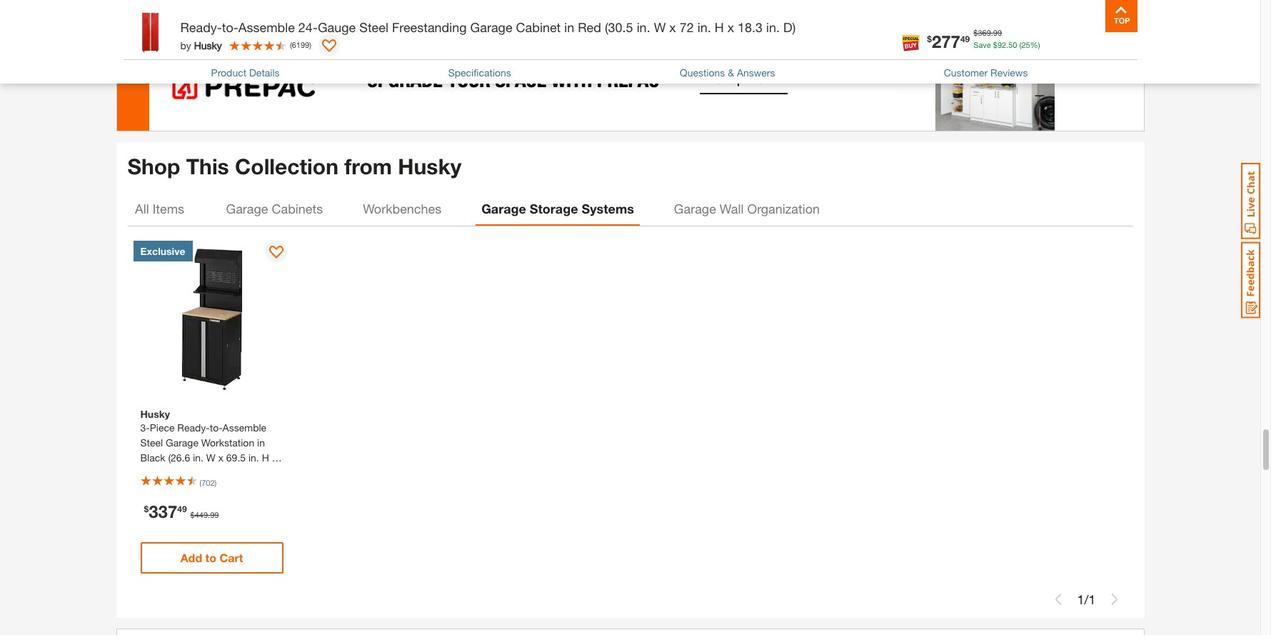 Task type: locate. For each thing, give the bounding box(es) containing it.
1 left this is the last slide image
[[1089, 591, 1097, 607]]

organization
[[748, 201, 820, 217]]

in left red
[[565, 19, 575, 35]]

$ 369 . 99 save $ 92 . 50 ( 25 %)
[[974, 28, 1041, 49]]

freestanding
[[392, 19, 467, 35]]

garage storage systems button
[[476, 192, 640, 226]]

garage left storage
[[482, 201, 527, 217]]

ready- up by husky
[[180, 19, 222, 35]]

steel right gauge
[[360, 19, 389, 35]]

$ for 369
[[974, 28, 979, 37]]

) for ( 702 )
[[215, 478, 217, 488]]

product details
[[211, 66, 280, 79]]

x left 72
[[670, 19, 676, 35]]

0 horizontal spatial (
[[200, 478, 202, 488]]

in. right the 18.3
[[767, 19, 780, 35]]

1 vertical spatial d)
[[176, 467, 186, 479]]

2 vertical spatial .
[[208, 510, 210, 520]]

1 1 from the left
[[1078, 591, 1085, 607]]

( 702 )
[[200, 478, 217, 488]]

garage left cabinets
[[226, 201, 268, 217]]

in for workstation
[[257, 437, 265, 449]]

product image image
[[127, 7, 173, 54]]

ready- right piece at the bottom
[[177, 422, 210, 434]]

/
[[1085, 591, 1089, 607]]

49 for 277
[[961, 33, 971, 44]]

h
[[715, 19, 724, 35], [262, 452, 269, 464]]

w for 72
[[654, 19, 666, 35]]

garage inside garage cabinets button
[[226, 201, 268, 217]]

w left 72
[[654, 19, 666, 35]]

1 horizontal spatial in
[[565, 19, 575, 35]]

0 horizontal spatial 99
[[210, 510, 219, 520]]

garage inside garage storage systems button
[[482, 201, 527, 217]]

garage up "(26.6"
[[166, 437, 199, 449]]

questions
[[680, 66, 725, 79]]

this is the first slide image
[[1054, 594, 1065, 605]]

from
[[345, 153, 392, 179]]

to- up by husky
[[222, 19, 239, 35]]

reviews
[[991, 66, 1029, 79]]

husky
[[194, 39, 222, 51], [398, 153, 462, 179], [140, 408, 170, 420]]

2 vertical spatial husky
[[140, 408, 170, 420]]

$
[[974, 28, 979, 37], [928, 33, 932, 44], [994, 40, 998, 49], [144, 504, 149, 515], [191, 510, 195, 520]]

h right 69.5 on the left bottom of page
[[262, 452, 269, 464]]

0 horizontal spatial display image
[[269, 246, 283, 260]]

shop
[[128, 153, 180, 179]]

garage up specifications at the left of page
[[471, 19, 513, 35]]

to-
[[222, 19, 239, 35], [210, 422, 223, 434]]

1 horizontal spatial 1
[[1089, 591, 1097, 607]]

1 vertical spatial 99
[[210, 510, 219, 520]]

ready-
[[180, 19, 222, 35], [177, 422, 210, 434]]

49 for 337
[[177, 504, 187, 515]]

0 horizontal spatial w
[[206, 452, 216, 464]]

1 horizontal spatial h
[[715, 19, 724, 35]]

1 vertical spatial to-
[[210, 422, 223, 434]]

storage
[[530, 201, 578, 217]]

display image down garage cabinets button
[[269, 246, 283, 260]]

garage storage systems
[[482, 201, 634, 217]]

1 horizontal spatial .
[[992, 28, 994, 37]]

0 vertical spatial steel
[[360, 19, 389, 35]]

all items
[[135, 201, 184, 217]]

0 horizontal spatial h
[[262, 452, 269, 464]]

1 right this is the first slide image
[[1078, 591, 1085, 607]]

wall
[[720, 201, 744, 217]]

0 vertical spatial display image
[[322, 39, 337, 54]]

garage for garage storage systems
[[482, 201, 527, 217]]

0 vertical spatial )
[[310, 40, 312, 49]]

d) down "(26.6"
[[176, 467, 186, 479]]

1 vertical spatial 49
[[177, 504, 187, 515]]

1 / 1
[[1078, 591, 1097, 607]]

0 horizontal spatial .
[[208, 510, 210, 520]]

questions & answers
[[680, 66, 776, 79]]

(
[[1020, 40, 1022, 49], [290, 40, 292, 49], [200, 478, 202, 488]]

details
[[249, 66, 280, 79]]

1 horizontal spatial w
[[654, 19, 666, 35]]

$ for 277
[[928, 33, 932, 44]]

d) inside husky 3-piece ready-to-assemble steel garage workstation in black (26.6 in. w x 69.5 in. h x 19.5 in. d)
[[176, 467, 186, 479]]

0 vertical spatial 49
[[961, 33, 971, 44]]

garage inside the garage wall organization "button"
[[674, 201, 717, 217]]

1 horizontal spatial d)
[[784, 19, 796, 35]]

)
[[310, 40, 312, 49], [215, 478, 217, 488]]

0 horizontal spatial )
[[215, 478, 217, 488]]

) for ( 6199 )
[[310, 40, 312, 49]]

by
[[180, 39, 191, 51]]

d) right the 18.3
[[784, 19, 796, 35]]

1 vertical spatial w
[[206, 452, 216, 464]]

gauge
[[318, 19, 356, 35]]

husky right the by
[[194, 39, 222, 51]]

w
[[654, 19, 666, 35], [206, 452, 216, 464]]

49 inside $ 277 49
[[961, 33, 971, 44]]

add
[[181, 551, 202, 565]]

questions & answers button
[[680, 65, 776, 80], [680, 65, 776, 80]]

all
[[135, 201, 149, 217]]

0 horizontal spatial steel
[[140, 437, 163, 449]]

0 horizontal spatial 1
[[1078, 591, 1085, 607]]

garage left wall
[[674, 201, 717, 217]]

x left the 18.3
[[728, 19, 735, 35]]

product
[[211, 66, 247, 79]]

1 vertical spatial in
[[257, 437, 265, 449]]

49 left save
[[961, 33, 971, 44]]

in.
[[637, 19, 651, 35], [698, 19, 711, 35], [767, 19, 780, 35], [193, 452, 204, 464], [249, 452, 259, 464], [163, 467, 173, 479]]

to- up workstation
[[210, 422, 223, 434]]

$ for 337
[[144, 504, 149, 515]]

99
[[994, 28, 1003, 37], [210, 510, 219, 520]]

customer reviews button
[[944, 65, 1029, 80], [944, 65, 1029, 80]]

3-
[[140, 422, 150, 434]]

2 horizontal spatial .
[[1007, 40, 1009, 49]]

display image
[[322, 39, 337, 54], [269, 246, 283, 260]]

50
[[1009, 40, 1018, 49]]

w inside husky 3-piece ready-to-assemble steel garage workstation in black (26.6 in. w x 69.5 in. h x 19.5 in. d)
[[206, 452, 216, 464]]

this is the last slide image
[[1109, 594, 1121, 605]]

save
[[974, 40, 992, 49]]

24-
[[299, 19, 318, 35]]

steel
[[360, 19, 389, 35], [140, 437, 163, 449]]

1 vertical spatial assemble
[[223, 422, 267, 434]]

0 vertical spatial w
[[654, 19, 666, 35]]

answers
[[737, 66, 776, 79]]

display image down gauge
[[322, 39, 337, 54]]

2 horizontal spatial husky
[[398, 153, 462, 179]]

product details button
[[211, 65, 280, 80], [211, 65, 280, 80]]

1 vertical spatial )
[[215, 478, 217, 488]]

0 vertical spatial assemble
[[239, 19, 295, 35]]

garage cabinets
[[226, 201, 323, 217]]

$ 277 49
[[928, 31, 971, 51]]

$ down 19.5
[[144, 504, 149, 515]]

assemble
[[239, 19, 295, 35], [223, 422, 267, 434]]

1 horizontal spatial steel
[[360, 19, 389, 35]]

49 inside $ 337 49 $ 449 . 99
[[177, 504, 187, 515]]

1 vertical spatial ready-
[[177, 422, 210, 434]]

1 horizontal spatial 99
[[994, 28, 1003, 37]]

0 vertical spatial in
[[565, 19, 575, 35]]

6199
[[292, 40, 310, 49]]

exclusive
[[140, 245, 185, 257]]

in inside husky 3-piece ready-to-assemble steel garage workstation in black (26.6 in. w x 69.5 in. h x 19.5 in. d)
[[257, 437, 265, 449]]

99 up 92
[[994, 28, 1003, 37]]

husky up piece at the bottom
[[140, 408, 170, 420]]

( inside $ 369 . 99 save $ 92 . 50 ( 25 %)
[[1020, 40, 1022, 49]]

assemble up ( 6199 )
[[239, 19, 295, 35]]

cart
[[220, 551, 243, 565]]

in. right (30.5 on the top of the page
[[637, 19, 651, 35]]

customer reviews
[[944, 66, 1029, 79]]

$ up save
[[974, 28, 979, 37]]

1 horizontal spatial husky
[[194, 39, 222, 51]]

collection
[[235, 153, 339, 179]]

99 inside $ 337 49 $ 449 . 99
[[210, 510, 219, 520]]

shop this collection from husky
[[128, 153, 462, 179]]

0 horizontal spatial 49
[[177, 504, 187, 515]]

1 vertical spatial display image
[[269, 246, 283, 260]]

0 vertical spatial d)
[[784, 19, 796, 35]]

.
[[992, 28, 994, 37], [1007, 40, 1009, 49], [208, 510, 210, 520]]

husky up workbenches
[[398, 153, 462, 179]]

d)
[[784, 19, 796, 35], [176, 467, 186, 479]]

0 horizontal spatial husky
[[140, 408, 170, 420]]

h left the 18.3
[[715, 19, 724, 35]]

2 1 from the left
[[1089, 591, 1097, 607]]

99 right 449
[[210, 510, 219, 520]]

1 vertical spatial h
[[262, 452, 269, 464]]

w down workstation
[[206, 452, 216, 464]]

( 6199 )
[[290, 40, 312, 49]]

in right workstation
[[257, 437, 265, 449]]

49 left 449
[[177, 504, 187, 515]]

49
[[961, 33, 971, 44], [177, 504, 187, 515]]

25
[[1022, 40, 1031, 49]]

specifications button
[[449, 65, 512, 80], [449, 65, 512, 80]]

black
[[140, 452, 165, 464]]

cabinet
[[516, 19, 561, 35]]

1 vertical spatial steel
[[140, 437, 163, 449]]

items
[[153, 201, 184, 217]]

garage
[[471, 19, 513, 35], [226, 201, 268, 217], [482, 201, 527, 217], [674, 201, 717, 217], [166, 437, 199, 449]]

h inside husky 3-piece ready-to-assemble steel garage workstation in black (26.6 in. w x 69.5 in. h x 19.5 in. d)
[[262, 452, 269, 464]]

1
[[1078, 591, 1085, 607], [1089, 591, 1097, 607]]

1 horizontal spatial 49
[[961, 33, 971, 44]]

0 horizontal spatial d)
[[176, 467, 186, 479]]

0 vertical spatial 99
[[994, 28, 1003, 37]]

assemble up workstation
[[223, 422, 267, 434]]

in
[[565, 19, 575, 35], [257, 437, 265, 449]]

$ left save
[[928, 33, 932, 44]]

1 horizontal spatial )
[[310, 40, 312, 49]]

h for 72
[[715, 19, 724, 35]]

garage cabinets button
[[220, 192, 329, 226]]

assemble inside husky 3-piece ready-to-assemble steel garage workstation in black (26.6 in. w x 69.5 in. h x 19.5 in. d)
[[223, 422, 267, 434]]

1 horizontal spatial (
[[290, 40, 292, 49]]

x
[[670, 19, 676, 35], [728, 19, 735, 35], [218, 452, 224, 464], [272, 452, 277, 464]]

(30.5
[[605, 19, 634, 35]]

0 horizontal spatial in
[[257, 437, 265, 449]]

72
[[680, 19, 694, 35]]

449
[[195, 510, 208, 520]]

ready-to-assemble 24-gauge steel freestanding garage cabinet in red (30.5 in. w x 72 in. h x 18.3 in. d)
[[180, 19, 796, 35]]

2 horizontal spatial (
[[1020, 40, 1022, 49]]

0 vertical spatial h
[[715, 19, 724, 35]]

$ inside $ 277 49
[[928, 33, 932, 44]]

0 vertical spatial .
[[992, 28, 994, 37]]

steel up black
[[140, 437, 163, 449]]



Task type: describe. For each thing, give the bounding box(es) containing it.
%)
[[1031, 40, 1041, 49]]

in. right 19.5
[[163, 467, 173, 479]]

customer
[[944, 66, 988, 79]]

$ right 337
[[191, 510, 195, 520]]

in for cabinet
[[565, 19, 575, 35]]

piece
[[150, 422, 175, 434]]

workstation
[[201, 437, 255, 449]]

to- inside husky 3-piece ready-to-assemble steel garage workstation in black (26.6 in. w x 69.5 in. h x 19.5 in. d)
[[210, 422, 223, 434]]

99 inside $ 369 . 99 save $ 92 . 50 ( 25 %)
[[994, 28, 1003, 37]]

workbenches
[[363, 201, 442, 217]]

69.5
[[226, 452, 246, 464]]

369
[[979, 28, 992, 37]]

add to cart button
[[140, 543, 283, 574]]

ready- inside husky 3-piece ready-to-assemble steel garage workstation in black (26.6 in. w x 69.5 in. h x 19.5 in. d)
[[177, 422, 210, 434]]

d) for 19.5
[[176, 467, 186, 479]]

top button
[[1106, 0, 1138, 32]]

3-piece ready-to-assemble steel garage workstation in black (26.6 in. w x 69.5 in. h x 19.5 in. d) image
[[133, 241, 290, 398]]

1 horizontal spatial display image
[[322, 39, 337, 54]]

in. right 72
[[698, 19, 711, 35]]

$ right save
[[994, 40, 998, 49]]

steel inside husky 3-piece ready-to-assemble steel garage workstation in black (26.6 in. w x 69.5 in. h x 19.5 in. d)
[[140, 437, 163, 449]]

( for ( 702 )
[[200, 478, 202, 488]]

add to cart
[[181, 551, 243, 565]]

277
[[932, 31, 961, 51]]

0 vertical spatial ready-
[[180, 19, 222, 35]]

(26.6
[[168, 452, 190, 464]]

92
[[998, 40, 1007, 49]]

19.5
[[140, 467, 160, 479]]

systems
[[582, 201, 634, 217]]

337
[[149, 502, 177, 522]]

in. right "(26.6"
[[193, 452, 204, 464]]

workbenches button
[[357, 192, 447, 226]]

x right 69.5 on the left bottom of page
[[272, 452, 277, 464]]

. inside $ 337 49 $ 449 . 99
[[208, 510, 210, 520]]

garage wall organization
[[674, 201, 820, 217]]

this
[[186, 153, 229, 179]]

husky inside husky 3-piece ready-to-assemble steel garage workstation in black (26.6 in. w x 69.5 in. h x 19.5 in. d)
[[140, 408, 170, 420]]

feedback link image
[[1242, 242, 1261, 319]]

( for ( 6199 )
[[290, 40, 292, 49]]

0 vertical spatial to-
[[222, 19, 239, 35]]

red
[[578, 19, 602, 35]]

in. right 69.5 on the left bottom of page
[[249, 452, 259, 464]]

husky 3-piece ready-to-assemble steel garage workstation in black (26.6 in. w x 69.5 in. h x 19.5 in. d)
[[140, 408, 277, 479]]

1 vertical spatial husky
[[398, 153, 462, 179]]

garage for garage cabinets
[[226, 201, 268, 217]]

cabinets
[[272, 201, 323, 217]]

0 vertical spatial husky
[[194, 39, 222, 51]]

live chat image
[[1242, 163, 1261, 239]]

1 vertical spatial .
[[1007, 40, 1009, 49]]

x left 69.5 on the left bottom of page
[[218, 452, 224, 464]]

d) for 18.3
[[784, 19, 796, 35]]

w for 69.5
[[206, 452, 216, 464]]

&
[[728, 66, 735, 79]]

18.3
[[738, 19, 763, 35]]

$ 337 49 $ 449 . 99
[[144, 502, 219, 522]]

garage wall organization button
[[669, 192, 826, 226]]

all items button
[[128, 192, 192, 226]]

specifications
[[449, 66, 512, 79]]

visualtabs tab list
[[128, 192, 1134, 226]]

garage for garage wall organization
[[674, 201, 717, 217]]

702
[[202, 478, 215, 488]]

to
[[206, 551, 217, 565]]

garage inside husky 3-piece ready-to-assemble steel garage workstation in black (26.6 in. w x 69.5 in. h x 19.5 in. d)
[[166, 437, 199, 449]]

h for 69.5
[[262, 452, 269, 464]]

by husky
[[180, 39, 222, 51]]



Task type: vqa. For each thing, say whether or not it's contained in the screenshot.
Delivery corresponding to 24
no



